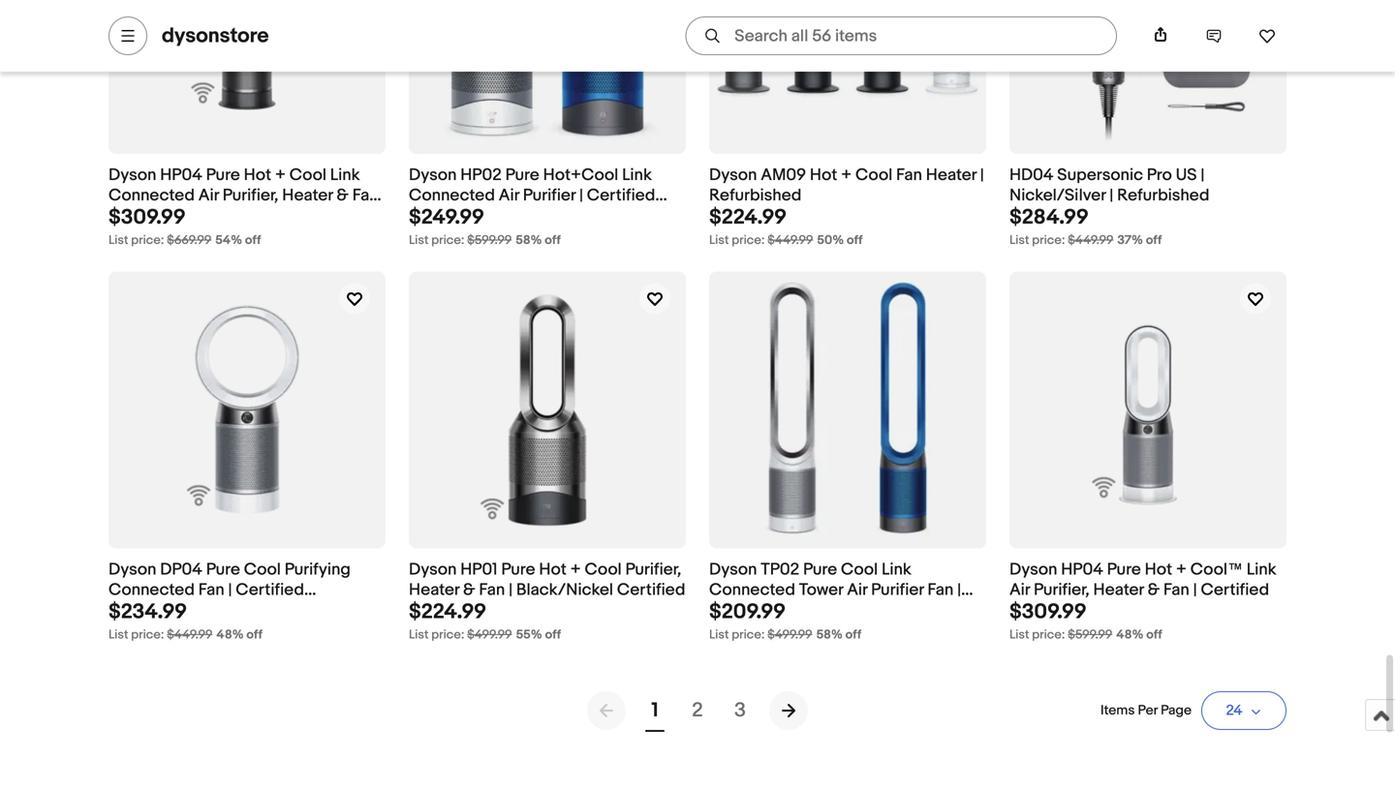 Task type: describe. For each thing, give the bounding box(es) containing it.
fan inside dyson hp04 pure hot + cool™ link air purifier, heater & fan | certified
[[1164, 580, 1190, 601]]

58% for $209.99
[[816, 628, 843, 643]]

hp02
[[460, 165, 502, 186]]

link inside dyson tp02 pure cool link connected tower air purifier fan | refurbished
[[882, 560, 912, 581]]

dysonstore link
[[162, 23, 269, 48]]

dyson am09 hot + cool fan heater | refurbished
[[709, 165, 984, 206]]

dyson hp04 pure hot + cool link connected air purifier, heater & fan | button
[[109, 165, 386, 226]]

$249.99
[[409, 205, 484, 230]]

hot for dyson hp04 pure hot + cool™ link air purifier, heater & fan | certified
[[1145, 560, 1172, 581]]

certified inside dyson dp04 pure cool purifying connected fan | certified refurbished
[[236, 580, 304, 601]]

2 link
[[676, 690, 719, 733]]

dyson am09 hot + cool fan heater | refurbished : quick view image
[[709, 0, 986, 154]]

dysonstore
[[162, 23, 269, 48]]

dyson dp04 pure cool purifying connected fan | certified refurbished button
[[109, 560, 386, 621]]

dp04
[[160, 560, 202, 581]]

hot for dyson hp04 pure hot + cool link connected air purifier, heater & fan |
[[244, 165, 271, 186]]

hot+cool
[[543, 165, 618, 186]]

$449.99 for $284.99
[[1068, 233, 1114, 248]]

dyson hp04 pure hot + cool™ link air purifier, heater & fan | certified button
[[1010, 560, 1287, 601]]

off for $224.99 list price: $499.99 55% off
[[545, 628, 561, 643]]

58% for $249.99
[[516, 233, 542, 248]]

price: for $234.99 list price: $449.99 48% off
[[131, 628, 164, 643]]

page
[[1161, 703, 1192, 720]]

| inside dyson hp02 pure hot+cool link connected air purifier | certified refurbished
[[579, 185, 583, 206]]

connected for dyson hp02 pure hot+cool link connected air purifier | certified refurbished
[[409, 185, 495, 206]]

$224.99 list price: $499.99 55% off
[[409, 600, 561, 643]]

list for $249.99 list price: $599.99 58% off
[[409, 233, 429, 248]]

$249.99 list price: $599.99 58% off
[[409, 205, 561, 248]]

us
[[1176, 165, 1197, 186]]

$309.99 list price: $669.99 54% off
[[109, 205, 261, 248]]

heater inside the 'dyson am09 hot + cool fan heater | refurbished'
[[926, 165, 977, 186]]

| inside dyson tp02 pure cool link connected tower air purifier fan | refurbished
[[957, 580, 961, 601]]

dyson hp02 pure hot+cool link connected air purifier | certified refurbished
[[409, 165, 655, 226]]

list for $224.99 list price: $499.99 55% off
[[409, 628, 429, 643]]

off for $209.99 list price: $499.99 58% off
[[846, 628, 861, 643]]

hp04 for air
[[160, 165, 202, 186]]

| inside dyson dp04 pure cool purifying connected fan | certified refurbished
[[228, 580, 232, 601]]

3
[[735, 699, 746, 724]]

certified inside dyson hp02 pure hot+cool link connected air purifier | certified refurbished
[[587, 185, 655, 206]]

$209.99
[[709, 600, 786, 625]]

heater inside dyson hp04 pure hot + cool link connected air purifier, heater & fan |
[[282, 185, 333, 206]]

37%
[[1118, 233, 1143, 248]]

hot for dyson hp01 pure hot + cool purifier, heater & fan | black/nickel certified
[[539, 560, 567, 581]]

refurbished inside dyson dp04 pure cool purifying connected fan | certified refurbished
[[109, 600, 201, 621]]

3 link
[[719, 690, 762, 733]]

connected inside dyson hp04 pure hot + cool link connected air purifier, heater & fan |
[[109, 185, 195, 206]]

24 button
[[1201, 692, 1287, 731]]

off for $309.99 list price: $669.99 54% off
[[245, 233, 261, 248]]

certified inside dyson hp04 pure hot + cool™ link air purifier, heater & fan | certified
[[1201, 580, 1269, 601]]

cool inside dyson hp04 pure hot + cool link connected air purifier, heater & fan |
[[290, 165, 326, 186]]

$224.99 list price: $449.99 50% off
[[709, 205, 863, 248]]

| inside dyson hp01 pure hot + cool purifier, heater & fan | black/nickel certified
[[509, 580, 513, 601]]

dyson for dyson hp04 pure hot + cool™ link air purifier, heater & fan | certified
[[1010, 560, 1058, 581]]

dyson for dyson hp02 pure hot+cool link connected air purifier | certified refurbished
[[409, 165, 457, 186]]

tower
[[799, 580, 843, 601]]

cool inside the 'dyson am09 hot + cool fan heater | refurbished'
[[856, 165, 893, 186]]

fan inside dyson hp04 pure hot + cool link connected air purifier, heater & fan |
[[352, 185, 378, 206]]

dyson hp04 pure hot + cool™ link air purifier, heater & fan | certified
[[1010, 560, 1277, 601]]

dyson hp04 pure hot + cool link connected air purifier, heater & fan | : quick view image
[[155, 0, 339, 154]]

2
[[692, 699, 703, 724]]

$669.99
[[167, 233, 212, 248]]

air inside dyson tp02 pure cool link connected tower air purifier fan | refurbished
[[847, 580, 868, 601]]

pro
[[1147, 165, 1172, 186]]

dyson for dyson am09 hot + cool fan heater | refurbished
[[709, 165, 757, 186]]

dyson hp04 pure hot + cool link connected air purifier, heater & fan |
[[109, 165, 378, 226]]

& inside dyson hp04 pure hot + cool link connected air purifier, heater & fan |
[[337, 185, 349, 206]]

dyson hp02 pure hot+cool link connected air purifier | certified refurbished : quick view image
[[409, 0, 686, 154]]

hd04 supersonic pro us | nickel/silver | refurbished
[[1010, 165, 1210, 206]]

off for $309.99 list price: $599.99 48% off
[[1146, 628, 1162, 643]]

cool inside dyson hp01 pure hot + cool purifier, heater & fan | black/nickel certified
[[585, 560, 622, 581]]

pure for certified
[[206, 560, 240, 581]]

dyson am09 hot + cool fan heater | refurbished button
[[709, 165, 986, 206]]

pure for air
[[206, 165, 240, 186]]

purifier, inside dyson hp04 pure hot + cool™ link air purifier, heater & fan | certified
[[1034, 580, 1090, 601]]

purifier inside dyson hp02 pure hot+cool link connected air purifier | certified refurbished
[[523, 185, 576, 206]]

price: for $284.99 list price: $449.99 37% off
[[1032, 233, 1065, 248]]

list for $209.99 list price: $499.99 58% off
[[709, 628, 729, 643]]

$224.99 for $224.99 list price: $499.99 55% off
[[409, 600, 487, 625]]

+ for dyson hp04 pure hot + cool link connected air purifier, heater & fan |
[[275, 165, 286, 186]]

dyson for dyson dp04 pure cool purifying connected fan | certified refurbished
[[109, 560, 156, 581]]

refurbished inside dyson tp02 pure cool link connected tower air purifier fan | refurbished
[[709, 600, 802, 621]]

1
[[652, 699, 658, 724]]

purifier, inside dyson hp01 pure hot + cool purifier, heater & fan | black/nickel certified
[[625, 560, 681, 581]]

$284.99
[[1010, 205, 1089, 230]]

nickel/silver
[[1010, 185, 1106, 206]]

cool inside dyson tp02 pure cool link connected tower air purifier fan | refurbished
[[841, 560, 878, 581]]

air inside dyson hp04 pure hot + cool link connected air purifier, heater & fan |
[[198, 185, 219, 206]]

fan inside dyson dp04 pure cool purifying connected fan | certified refurbished
[[198, 580, 224, 601]]

link inside dyson hp02 pure hot+cool link connected air purifier | certified refurbished
[[622, 165, 652, 186]]

black/nickel
[[516, 580, 613, 601]]



Task type: locate. For each thing, give the bounding box(es) containing it.
hot up 55%
[[539, 560, 567, 581]]

heater inside dyson hp01 pure hot + cool purifier, heater & fan | black/nickel certified
[[409, 580, 459, 601]]

price: for $309.99 list price: $599.99 48% off
[[1032, 628, 1065, 643]]

dyson up $249.99
[[409, 165, 457, 186]]

hp04 inside dyson hp04 pure hot + cool link connected air purifier, heater & fan |
[[160, 165, 202, 186]]

| inside the 'dyson am09 hot + cool fan heater | refurbished'
[[980, 165, 984, 186]]

0 horizontal spatial purifier
[[523, 185, 576, 206]]

cool inside dyson dp04 pure cool purifying connected fan | certified refurbished
[[244, 560, 281, 581]]

list inside $309.99 list price: $669.99 54% off
[[109, 233, 128, 248]]

certified inside dyson hp01 pure hot + cool purifier, heater & fan | black/nickel certified
[[617, 580, 686, 601]]

air inside dyson hp04 pure hot + cool™ link air purifier, heater & fan | certified
[[1010, 580, 1030, 601]]

off inside the $249.99 list price: $599.99 58% off
[[545, 233, 561, 248]]

fan inside the 'dyson am09 hot + cool fan heater | refurbished'
[[896, 165, 922, 186]]

pure right the 'dp04'
[[206, 560, 240, 581]]

0 horizontal spatial &
[[337, 185, 349, 206]]

purifier,
[[223, 185, 279, 206], [625, 560, 681, 581], [1034, 580, 1090, 601]]

dyson hp01 pure hot + cool purifier, heater & fan | black/nickel certified
[[409, 560, 686, 601]]

hp04 for purifier,
[[1061, 560, 1103, 581]]

48% for $309.99
[[1116, 628, 1144, 643]]

off right 55%
[[545, 628, 561, 643]]

dyson up $234.99
[[109, 560, 156, 581]]

fan inside dyson hp01 pure hot + cool purifier, heater & fan | black/nickel certified
[[479, 580, 505, 601]]

1 vertical spatial $599.99
[[1068, 628, 1113, 643]]

off for $284.99 list price: $449.99 37% off
[[1146, 233, 1162, 248]]

dyson tp02 pure cool link connected tower air purifier fan | refurbished : quick view image
[[709, 272, 986, 549]]

price: inside $209.99 list price: $499.99 58% off
[[732, 628, 765, 643]]

$499.99
[[467, 628, 512, 643], [768, 628, 813, 643]]

1 $499.99 from the left
[[467, 628, 512, 643]]

off down dyson hp02 pure hot+cool link connected air purifier | certified refurbished button
[[545, 233, 561, 248]]

off inside $209.99 list price: $499.99 58% off
[[846, 628, 861, 643]]

off inside $309.99 list price: $669.99 54% off
[[245, 233, 261, 248]]

0 horizontal spatial hp04
[[160, 165, 202, 186]]

cool
[[290, 165, 326, 186], [856, 165, 893, 186], [244, 560, 281, 581], [585, 560, 622, 581], [841, 560, 878, 581]]

price: inside $309.99 list price: $669.99 54% off
[[131, 233, 164, 248]]

list for $309.99 list price: $599.99 48% off
[[1010, 628, 1029, 643]]

hd04
[[1010, 165, 1054, 186]]

refurbished inside dyson hp02 pure hot+cool link connected air purifier | certified refurbished
[[409, 206, 501, 226]]

heater inside dyson hp04 pure hot + cool™ link air purifier, heater & fan | certified
[[1093, 580, 1144, 601]]

0 vertical spatial hp04
[[160, 165, 202, 186]]

purifying
[[285, 560, 351, 581]]

1 vertical spatial purifier
[[871, 580, 924, 601]]

hp01
[[460, 560, 498, 581]]

1 horizontal spatial $499.99
[[768, 628, 813, 643]]

$309.99 inside $309.99 list price: $599.99 48% off
[[1010, 600, 1087, 625]]

58%
[[516, 233, 542, 248], [816, 628, 843, 643]]

$449.99 for $224.99
[[768, 233, 813, 248]]

heater
[[926, 165, 977, 186], [282, 185, 333, 206], [409, 580, 459, 601], [1093, 580, 1144, 601]]

purifier right tower
[[871, 580, 924, 601]]

off right 54%
[[245, 233, 261, 248]]

dyson for dyson hp01 pure hot + cool purifier, heater & fan | black/nickel certified
[[409, 560, 457, 581]]

price:
[[131, 233, 164, 248], [431, 233, 465, 248], [732, 233, 765, 248], [1032, 233, 1065, 248], [131, 628, 164, 643], [431, 628, 465, 643], [732, 628, 765, 643], [1032, 628, 1065, 643]]

connected for dyson dp04 pure cool purifying connected fan | certified refurbished
[[109, 580, 195, 601]]

+
[[275, 165, 286, 186], [841, 165, 852, 186], [570, 560, 581, 581], [1176, 560, 1187, 581]]

off down dyson hp04 pure hot + cool™ link air purifier, heater & fan | certified button
[[1146, 628, 1162, 643]]

off inside $234.99 list price: $449.99 48% off
[[247, 628, 262, 643]]

dyson inside dyson tp02 pure cool link connected tower air purifier fan | refurbished
[[709, 560, 757, 581]]

1 vertical spatial $224.99
[[409, 600, 487, 625]]

hot inside dyson hp01 pure hot + cool purifier, heater & fan | black/nickel certified
[[539, 560, 567, 581]]

list inside $309.99 list price: $599.99 48% off
[[1010, 628, 1029, 643]]

dyson inside dyson hp04 pure hot + cool™ link air purifier, heater & fan | certified
[[1010, 560, 1058, 581]]

pure for purifier
[[803, 560, 837, 581]]

$449.99 inside the $224.99 list price: $449.99 50% off
[[768, 233, 813, 248]]

dyson hp01 pure hot + cool purifier, heater & fan | black/nickel certified : quick view image
[[455, 272, 640, 549]]

$449.99 inside $234.99 list price: $449.99 48% off
[[167, 628, 213, 643]]

navigation
[[587, 690, 808, 733]]

|
[[980, 165, 984, 186], [1201, 165, 1205, 186], [579, 185, 583, 206], [1110, 185, 1114, 206], [109, 206, 112, 226], [228, 580, 232, 601], [509, 580, 513, 601], [957, 580, 961, 601], [1193, 580, 1197, 601]]

1 horizontal spatial 48%
[[1116, 628, 1144, 643]]

per
[[1138, 703, 1158, 720]]

1 horizontal spatial 58%
[[816, 628, 843, 643]]

1 horizontal spatial hp04
[[1061, 560, 1103, 581]]

price: for $224.99 list price: $449.99 50% off
[[732, 233, 765, 248]]

0 horizontal spatial $599.99
[[467, 233, 512, 248]]

1 horizontal spatial $309.99
[[1010, 600, 1087, 625]]

supersonic
[[1057, 165, 1143, 186]]

dyson hp02 pure hot+cool link connected air purifier | certified refurbished button
[[409, 165, 686, 226]]

2 48% from the left
[[1116, 628, 1144, 643]]

+ inside dyson hp04 pure hot + cool™ link air purifier, heater & fan | certified
[[1176, 560, 1187, 581]]

hot inside the 'dyson am09 hot + cool fan heater | refurbished'
[[810, 165, 837, 186]]

0 horizontal spatial $499.99
[[467, 628, 512, 643]]

pure up $309.99 list price: $669.99 54% off at the left
[[206, 165, 240, 186]]

58% inside $209.99 list price: $499.99 58% off
[[816, 628, 843, 643]]

dyson inside dyson hp01 pure hot + cool purifier, heater & fan | black/nickel certified
[[409, 560, 457, 581]]

58% down dyson hp02 pure hot+cool link connected air purifier | certified refurbished
[[516, 233, 542, 248]]

air
[[198, 185, 219, 206], [499, 185, 519, 206], [847, 580, 868, 601], [1010, 580, 1030, 601]]

$224.99 down hp01
[[409, 600, 487, 625]]

hot
[[244, 165, 271, 186], [810, 165, 837, 186], [539, 560, 567, 581], [1145, 560, 1172, 581]]

pure inside dyson hp02 pure hot+cool link connected air purifier | certified refurbished
[[505, 165, 539, 186]]

1 vertical spatial 58%
[[816, 628, 843, 643]]

cool™
[[1191, 560, 1243, 581]]

$234.99 list price: $449.99 48% off
[[109, 600, 262, 643]]

1 horizontal spatial $599.99
[[1068, 628, 1113, 643]]

0 vertical spatial purifier
[[523, 185, 576, 206]]

refurbished inside the 'dyson am09 hot + cool fan heater | refurbished'
[[709, 185, 802, 206]]

dyson up $309.99 list price: $599.99 48% off
[[1010, 560, 1058, 581]]

refurbished inside hd04 supersonic pro us | nickel/silver | refurbished
[[1117, 185, 1210, 206]]

dyson dp04 pure cool purifying connected fan | certified refurbished : quick view image
[[155, 272, 339, 549]]

$499.99 for $224.99
[[467, 628, 512, 643]]

+ inside the 'dyson am09 hot + cool fan heater | refurbished'
[[841, 165, 852, 186]]

link
[[330, 165, 360, 186], [622, 165, 652, 186], [882, 560, 912, 581], [1247, 560, 1277, 581]]

$224.99 down the am09
[[709, 205, 787, 230]]

list for $309.99 list price: $669.99 54% off
[[109, 233, 128, 248]]

$309.99
[[109, 205, 186, 230], [1010, 600, 1087, 625]]

pure inside dyson hp04 pure hot + cool link connected air purifier, heater & fan |
[[206, 165, 240, 186]]

price: inside $224.99 list price: $499.99 55% off
[[431, 628, 465, 643]]

list inside $234.99 list price: $449.99 48% off
[[109, 628, 128, 643]]

58% down dyson tp02 pure cool link connected tower air purifier fan | refurbished at bottom right
[[816, 628, 843, 643]]

hot right the am09
[[810, 165, 837, 186]]

+ for dyson hp04 pure hot + cool™ link air purifier, heater & fan | certified
[[1176, 560, 1187, 581]]

dyson hp04 pure hot + cool™ link air purifier, heater & fan | certified : quick view image
[[1056, 272, 1241, 549]]

list for $284.99 list price: $449.99 37% off
[[1010, 233, 1029, 248]]

$209.99 list price: $499.99 58% off
[[709, 600, 861, 643]]

0 horizontal spatial $309.99
[[109, 205, 186, 230]]

price: inside $234.99 list price: $449.99 48% off
[[131, 628, 164, 643]]

hd04 supersonic pro us | nickel/silver | refurbished button
[[1010, 165, 1287, 206]]

1 vertical spatial hp04
[[1061, 560, 1103, 581]]

list inside the $224.99 list price: $449.99 50% off
[[709, 233, 729, 248]]

$224.99 for $224.99 list price: $449.99 50% off
[[709, 205, 787, 230]]

price: inside $284.99 list price: $449.99 37% off
[[1032, 233, 1065, 248]]

off down dyson dp04 pure cool purifying connected fan | certified refurbished button on the left of page
[[247, 628, 262, 643]]

2 horizontal spatial purifier,
[[1034, 580, 1090, 601]]

$234.99
[[109, 600, 187, 625]]

pure right hp01
[[501, 560, 535, 581]]

pure for &
[[501, 560, 535, 581]]

0 vertical spatial $599.99
[[467, 233, 512, 248]]

purifier inside dyson tp02 pure cool link connected tower air purifier fan | refurbished
[[871, 580, 924, 601]]

hp04 up $309.99 list price: $599.99 48% off
[[1061, 560, 1103, 581]]

items per page
[[1101, 703, 1192, 720]]

off for $249.99 list price: $599.99 58% off
[[545, 233, 561, 248]]

list for $224.99 list price: $449.99 50% off
[[709, 233, 729, 248]]

dyson inside dyson dp04 pure cool purifying connected fan | certified refurbished
[[109, 560, 156, 581]]

54%
[[215, 233, 242, 248]]

48% down dyson dp04 pure cool purifying connected fan | certified refurbished
[[216, 628, 244, 643]]

price: for $249.99 list price: $599.99 58% off
[[431, 233, 465, 248]]

0 horizontal spatial 58%
[[516, 233, 542, 248]]

pure inside dyson tp02 pure cool link connected tower air purifier fan | refurbished
[[803, 560, 837, 581]]

| inside dyson hp04 pure hot + cool™ link air purifier, heater & fan | certified
[[1193, 580, 1197, 601]]

$224.99
[[709, 205, 787, 230], [409, 600, 487, 625]]

pure right tp02
[[803, 560, 837, 581]]

pure right hp02
[[505, 165, 539, 186]]

off inside $284.99 list price: $449.99 37% off
[[1146, 233, 1162, 248]]

2 horizontal spatial &
[[1148, 580, 1160, 601]]

+ inside dyson hp01 pure hot + cool purifier, heater & fan | black/nickel certified
[[570, 560, 581, 581]]

1 link
[[634, 690, 676, 733]]

am09
[[761, 165, 806, 186]]

hp04 inside dyson hp04 pure hot + cool™ link air purifier, heater & fan | certified
[[1061, 560, 1103, 581]]

off for $234.99 list price: $449.99 48% off
[[247, 628, 262, 643]]

1 horizontal spatial $449.99
[[768, 233, 813, 248]]

24
[[1226, 703, 1243, 720]]

$599.99 down $249.99
[[467, 233, 512, 248]]

dyson left the am09
[[709, 165, 757, 186]]

hot left cool™
[[1145, 560, 1172, 581]]

$309.99 for $309.99 list price: $599.99 48% off
[[1010, 600, 1087, 625]]

refurbished
[[709, 185, 802, 206], [1117, 185, 1210, 206], [409, 206, 501, 226], [109, 600, 201, 621], [709, 600, 802, 621]]

2 $499.99 from the left
[[768, 628, 813, 643]]

$499.99 inside $224.99 list price: $499.99 55% off
[[467, 628, 512, 643]]

$499.99 inside $209.99 list price: $499.99 58% off
[[768, 628, 813, 643]]

pure for |
[[505, 165, 539, 186]]

50%
[[817, 233, 844, 248]]

price: for $309.99 list price: $669.99 54% off
[[131, 233, 164, 248]]

$499.99 for $209.99
[[768, 628, 813, 643]]

navigation containing 1
[[587, 690, 808, 733]]

list inside $284.99 list price: $449.99 37% off
[[1010, 233, 1029, 248]]

certified
[[587, 185, 655, 206], [236, 580, 304, 601], [617, 580, 686, 601], [1201, 580, 1269, 601]]

connected
[[109, 185, 195, 206], [409, 185, 495, 206], [109, 580, 195, 601], [709, 580, 795, 601]]

off inside the $224.99 list price: $449.99 50% off
[[847, 233, 863, 248]]

0 horizontal spatial $224.99
[[409, 600, 487, 625]]

48%
[[216, 628, 244, 643], [1116, 628, 1144, 643]]

fan
[[896, 165, 922, 186], [352, 185, 378, 206], [198, 580, 224, 601], [479, 580, 505, 601], [928, 580, 954, 601], [1164, 580, 1190, 601]]

off down dyson tp02 pure cool link connected tower air purifier fan | refurbished button
[[846, 628, 861, 643]]

pure
[[206, 165, 240, 186], [505, 165, 539, 186], [206, 560, 240, 581], [501, 560, 535, 581], [803, 560, 837, 581], [1107, 560, 1141, 581]]

48% for $234.99
[[216, 628, 244, 643]]

hot up $309.99 list price: $669.99 54% off at the left
[[244, 165, 271, 186]]

48% inside $234.99 list price: $449.99 48% off
[[216, 628, 244, 643]]

1 horizontal spatial purifier,
[[625, 560, 681, 581]]

price: inside the $224.99 list price: $449.99 50% off
[[732, 233, 765, 248]]

off for $224.99 list price: $449.99 50% off
[[847, 233, 863, 248]]

$449.99 left the 37%
[[1068, 233, 1114, 248]]

$599.99 for $309.99
[[1068, 628, 1113, 643]]

1 horizontal spatial $224.99
[[709, 205, 787, 230]]

price: inside $309.99 list price: $599.99 48% off
[[1032, 628, 1065, 643]]

pure for purifier,
[[1107, 560, 1141, 581]]

purifier, inside dyson hp04 pure hot + cool link connected air purifier, heater & fan |
[[223, 185, 279, 206]]

save this seller dysonofficial image
[[1259, 27, 1276, 45]]

list inside $224.99 list price: $499.99 55% off
[[409, 628, 429, 643]]

dyson dp04 pure cool purifying connected fan | certified refurbished
[[109, 560, 351, 621]]

hp04
[[160, 165, 202, 186], [1061, 560, 1103, 581]]

list for $234.99 list price: $449.99 48% off
[[109, 628, 128, 643]]

connected inside dyson dp04 pure cool purifying connected fan | certified refurbished
[[109, 580, 195, 601]]

0 vertical spatial $309.99
[[109, 205, 186, 230]]

48% down dyson hp04 pure hot + cool™ link air purifier, heater & fan | certified
[[1116, 628, 1144, 643]]

list inside the $249.99 list price: $599.99 58% off
[[409, 233, 429, 248]]

price: for $224.99 list price: $499.99 55% off
[[431, 628, 465, 643]]

air inside dyson hp02 pure hot+cool link connected air purifier | certified refurbished
[[499, 185, 519, 206]]

$599.99 for $249.99
[[467, 233, 512, 248]]

0 horizontal spatial purifier,
[[223, 185, 279, 206]]

hot inside dyson hp04 pure hot + cool link connected air purifier, heater & fan |
[[244, 165, 271, 186]]

hd04 supersonic pro us | nickel/silver | refurbished : quick view image
[[1010, 0, 1287, 154]]

$599.99 down dyson hp04 pure hot + cool™ link air purifier, heater & fan | certified
[[1068, 628, 1113, 643]]

2 horizontal spatial $449.99
[[1068, 233, 1114, 248]]

off inside $224.99 list price: $499.99 55% off
[[545, 628, 561, 643]]

55%
[[516, 628, 542, 643]]

off right 50%
[[847, 233, 863, 248]]

$449.99
[[768, 233, 813, 248], [1068, 233, 1114, 248], [167, 628, 213, 643]]

+ inside dyson hp04 pure hot + cool link connected air purifier, heater & fan |
[[275, 165, 286, 186]]

dyson up $209.99 in the right of the page
[[709, 560, 757, 581]]

dyson up $309.99 list price: $669.99 54% off at the left
[[109, 165, 156, 186]]

tp02
[[761, 560, 800, 581]]

1 horizontal spatial &
[[463, 580, 475, 601]]

0 vertical spatial 58%
[[516, 233, 542, 248]]

48% inside $309.99 list price: $599.99 48% off
[[1116, 628, 1144, 643]]

$224.99 inside the $224.99 list price: $449.99 50% off
[[709, 205, 787, 230]]

1 48% from the left
[[216, 628, 244, 643]]

$284.99 list price: $449.99 37% off
[[1010, 205, 1162, 248]]

list
[[109, 233, 128, 248], [409, 233, 429, 248], [709, 233, 729, 248], [1010, 233, 1029, 248], [109, 628, 128, 643], [409, 628, 429, 643], [709, 628, 729, 643], [1010, 628, 1029, 643]]

off inside $309.99 list price: $599.99 48% off
[[1146, 628, 1162, 643]]

off right the 37%
[[1146, 233, 1162, 248]]

1 vertical spatial $309.99
[[1010, 600, 1087, 625]]

dyson
[[109, 165, 156, 186], [409, 165, 457, 186], [709, 165, 757, 186], [109, 560, 156, 581], [409, 560, 457, 581], [709, 560, 757, 581], [1010, 560, 1058, 581]]

items
[[1101, 703, 1135, 720]]

$309.99 for $309.99 list price: $669.99 54% off
[[109, 205, 186, 230]]

$309.99 list price: $599.99 48% off
[[1010, 600, 1162, 643]]

connected inside dyson tp02 pure cool link connected tower air purifier fan | refurbished
[[709, 580, 795, 601]]

off
[[245, 233, 261, 248], [545, 233, 561, 248], [847, 233, 863, 248], [1146, 233, 1162, 248], [247, 628, 262, 643], [545, 628, 561, 643], [846, 628, 861, 643], [1146, 628, 1162, 643]]

| inside dyson hp04 pure hot + cool link connected air purifier, heater & fan |
[[109, 206, 112, 226]]

dyson left hp01
[[409, 560, 457, 581]]

price: inside the $249.99 list price: $599.99 58% off
[[431, 233, 465, 248]]

link inside dyson hp04 pure hot + cool™ link air purifier, heater & fan | certified
[[1247, 560, 1277, 581]]

$499.99 left 55%
[[467, 628, 512, 643]]

& inside dyson hp01 pure hot + cool purifier, heater & fan | black/nickel certified
[[463, 580, 475, 601]]

$499.99 down $209.99 in the right of the page
[[768, 628, 813, 643]]

hot inside dyson hp04 pure hot + cool™ link air purifier, heater & fan | certified
[[1145, 560, 1172, 581]]

dyson hp01 pure hot + cool purifier, heater & fan | black/nickel certified button
[[409, 560, 686, 601]]

fan inside dyson tp02 pure cool link connected tower air purifier fan | refurbished
[[928, 580, 954, 601]]

$309.99 inside $309.99 list price: $669.99 54% off
[[109, 205, 186, 230]]

$449.99 for $234.99
[[167, 628, 213, 643]]

connected for dyson tp02 pure cool link connected tower air purifier fan | refurbished
[[709, 580, 795, 601]]

1 horizontal spatial purifier
[[871, 580, 924, 601]]

dyson tp02 pure cool link connected tower air purifier fan | refurbished button
[[709, 560, 986, 621]]

dyson inside dyson hp04 pure hot + cool link connected air purifier, heater & fan |
[[109, 165, 156, 186]]

$449.99 down $234.99
[[167, 628, 213, 643]]

dyson for dyson hp04 pure hot + cool link connected air purifier, heater & fan |
[[109, 165, 156, 186]]

58% inside the $249.99 list price: $599.99 58% off
[[516, 233, 542, 248]]

purifier
[[523, 185, 576, 206], [871, 580, 924, 601]]

price: for $209.99 list price: $499.99 58% off
[[732, 628, 765, 643]]

dyson for dyson tp02 pure cool link connected tower air purifier fan | refurbished
[[709, 560, 757, 581]]

purifier right hp02
[[523, 185, 576, 206]]

$599.99 inside $309.99 list price: $599.99 48% off
[[1068, 628, 1113, 643]]

dyson tp02 pure cool link connected tower air purifier fan | refurbished
[[709, 560, 961, 621]]

$599.99 inside the $249.99 list price: $599.99 58% off
[[467, 233, 512, 248]]

pure up $309.99 list price: $599.99 48% off
[[1107, 560, 1141, 581]]

0 horizontal spatial 48%
[[216, 628, 244, 643]]

$449.99 left 50%
[[768, 233, 813, 248]]

&
[[337, 185, 349, 206], [463, 580, 475, 601], [1148, 580, 1160, 601]]

Search all 56 items field
[[685, 16, 1117, 55]]

hp04 up $309.99 list price: $669.99 54% off at the left
[[160, 165, 202, 186]]

pure inside dyson dp04 pure cool purifying connected fan | certified refurbished
[[206, 560, 240, 581]]

0 horizontal spatial $449.99
[[167, 628, 213, 643]]

dyson inside dyson hp02 pure hot+cool link connected air purifier | certified refurbished
[[409, 165, 457, 186]]

& inside dyson hp04 pure hot + cool™ link air purifier, heater & fan | certified
[[1148, 580, 1160, 601]]

$599.99
[[467, 233, 512, 248], [1068, 628, 1113, 643]]

0 vertical spatial $224.99
[[709, 205, 787, 230]]

+ for dyson hp01 pure hot + cool purifier, heater & fan | black/nickel certified
[[570, 560, 581, 581]]

link inside dyson hp04 pure hot + cool link connected air purifier, heater & fan |
[[330, 165, 360, 186]]



Task type: vqa. For each thing, say whether or not it's contained in the screenshot.


